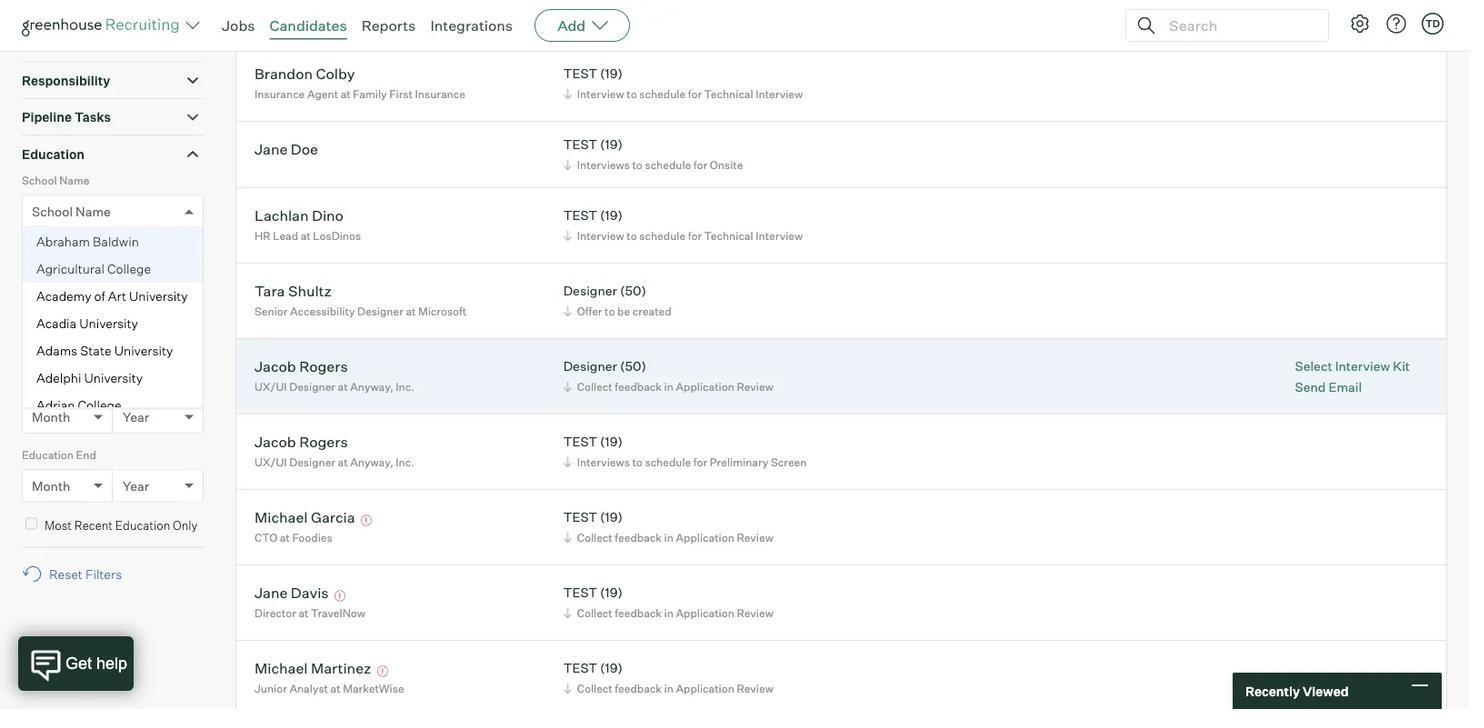 Task type: describe. For each thing, give the bounding box(es) containing it.
0 vertical spatial discipline
[[22, 311, 72, 325]]

jane doe link
[[255, 140, 318, 161]]

reset filters
[[49, 566, 122, 582]]

at inside brandon colby insurance agent at family first insurance
[[341, 87, 351, 101]]

adelphi university
[[36, 370, 143, 386]]

4 review from the top
[[737, 682, 774, 695]]

7 (19) from the top
[[600, 660, 623, 676]]

most recent education only
[[45, 518, 198, 533]]

collect feedback in application review link for davis
[[561, 605, 778, 622]]

rogers for designer (50)
[[299, 357, 348, 375]]

viewed
[[1303, 683, 1349, 699]]

test for cto at foodies
[[564, 509, 598, 525]]

lachlan dino hr lead at losdinos
[[255, 206, 361, 243]]

to inside test (19) interviews to schedule for onsite
[[633, 158, 643, 172]]

lachlan
[[255, 206, 309, 224]]

test (19) collect feedback in application review for jane davis
[[564, 585, 774, 620]]

university right art
[[129, 288, 188, 304]]

abraham baldwin agricultural college option
[[23, 228, 203, 283]]

3 in from the top
[[665, 606, 674, 620]]

only
[[173, 518, 198, 533]]

add
[[558, 16, 586, 35]]

travelnow
[[311, 606, 366, 620]]

designer (50) offer to be created
[[564, 283, 672, 318]]

agent
[[307, 87, 338, 101]]

anyway, for test (19)
[[350, 455, 394, 469]]

4 feedback from the top
[[615, 682, 662, 695]]

senior
[[255, 304, 288, 318]]

lachlan dino link
[[255, 206, 344, 227]]

candidates link
[[270, 16, 347, 35]]

accessibility
[[290, 304, 355, 318]]

cto at foodies
[[255, 531, 333, 545]]

month for end
[[32, 478, 70, 494]]

(50) for designer (50) collect feedback in application review
[[620, 359, 647, 374]]

interviews for test (19) interviews to schedule for onsite
[[577, 158, 630, 172]]

reports
[[362, 16, 416, 35]]

university down academy of art university option
[[79, 315, 138, 331]]

td button
[[1422, 13, 1444, 35]]

end
[[76, 449, 96, 462]]

designer (50) collect feedback in application review
[[564, 359, 774, 394]]

collect inside designer (50) collect feedback in application review
[[577, 380, 613, 394]]

analyst
[[290, 682, 328, 695]]

pipeline
[[22, 109, 72, 125]]

jacob for test (19)
[[255, 433, 296, 451]]

3 review from the top
[[737, 606, 774, 620]]

n/a
[[310, 12, 331, 25]]

tasks
[[75, 109, 111, 125]]

hr
[[255, 229, 271, 243]]

screen
[[771, 455, 807, 469]]

reset
[[49, 566, 83, 582]]

education start
[[22, 380, 102, 394]]

4 collect from the top
[[577, 682, 613, 695]]

test (19) interview to schedule for technical interview for colby
[[564, 66, 803, 101]]

interview to schedule for holding tank
[[577, 12, 773, 25]]

to for lachlan dino
[[627, 229, 637, 243]]

be
[[618, 304, 630, 318]]

agricultural
[[36, 261, 105, 277]]

(19) for cto at foodies
[[600, 509, 623, 525]]

cto
[[255, 531, 278, 545]]

michael for michael martinez
[[255, 659, 308, 677]]

state
[[80, 343, 112, 359]]

test for director at travelnow
[[564, 585, 598, 601]]

0 vertical spatial school name
[[22, 174, 90, 188]]

test (19) collect feedback in application review for michael garcia
[[564, 509, 774, 545]]

schedule inside 'link'
[[640, 12, 686, 25]]

td button
[[1419, 9, 1448, 38]]

4 application from the top
[[676, 682, 735, 695]]

application inside designer (50) collect feedback in application review
[[676, 380, 735, 394]]

jane davis link
[[255, 584, 329, 605]]

holding
[[705, 12, 745, 25]]

1 vertical spatial degree
[[32, 272, 75, 288]]

collect feedback in application review link for martinez
[[561, 680, 778, 697]]

filters
[[85, 566, 122, 582]]

martinez
[[311, 659, 371, 677]]

list box inside school name element
[[23, 228, 203, 419]]

to for tara shultz
[[605, 304, 615, 318]]

tank
[[747, 12, 773, 25]]

test (19) interview to schedule for technical interview for dino
[[564, 208, 803, 243]]

3 application from the top
[[676, 606, 735, 620]]

2 collect from the top
[[577, 531, 613, 545]]

for inside test (19) interviews to schedule for onsite
[[694, 158, 708, 172]]

family
[[353, 87, 387, 101]]

test for hr lead at losdinos
[[564, 208, 598, 223]]

3 collect from the top
[[577, 606, 613, 620]]

losdinos
[[313, 229, 361, 243]]

jacob rogers link for designer (50)
[[255, 357, 348, 378]]

2 insurance from the left
[[415, 87, 466, 101]]

inc. for designer (50)
[[396, 380, 415, 394]]

2 feedback from the top
[[615, 531, 662, 545]]

anyway, for designer (50)
[[350, 380, 394, 394]]

michael garcia has been in application review for more than 5 days image
[[358, 515, 375, 526]]

to for brandon colby
[[627, 87, 637, 101]]

brandon
[[255, 64, 313, 82]]

1 vertical spatial college
[[78, 397, 122, 413]]

1 vertical spatial school name
[[32, 203, 111, 219]]

abraham
[[36, 233, 90, 249]]

at down accessibility
[[338, 380, 348, 394]]

director
[[255, 606, 296, 620]]

degree element
[[22, 241, 204, 309]]

michael garcia
[[255, 508, 355, 526]]

acadia
[[36, 315, 77, 331]]

7 test from the top
[[564, 660, 598, 676]]

1 insurance from the left
[[255, 87, 305, 101]]

for for dino
[[688, 229, 702, 243]]

jacob rogers ux/ui designer at anyway, inc. for designer (50)
[[255, 357, 415, 394]]

microsoft
[[418, 304, 467, 318]]

jacob rogers ux/ui designer at anyway, inc. for test (19)
[[255, 433, 415, 469]]

schedule for rogers
[[645, 455, 691, 469]]

designer inside designer (50) offer to be created
[[564, 283, 618, 299]]

td
[[1426, 17, 1441, 30]]

0 vertical spatial name
[[59, 174, 90, 188]]

recently viewed
[[1246, 683, 1349, 699]]

education end
[[22, 449, 96, 462]]

adrian college
[[36, 397, 122, 413]]

first
[[389, 87, 413, 101]]

tara shultz senior accessibility designer at microsoft
[[255, 282, 467, 318]]

to inside 'link'
[[627, 12, 637, 25]]

Search text field
[[1165, 12, 1312, 39]]

for inside 'link'
[[688, 12, 702, 25]]

adrian
[[36, 397, 75, 413]]

rogers for test (19)
[[299, 433, 348, 451]]

2 in from the top
[[665, 531, 674, 545]]

inc. for test (19)
[[396, 455, 415, 469]]

designer inside the tara shultz senior accessibility designer at microsoft
[[357, 304, 404, 318]]

Most Recent Education Only checkbox
[[25, 518, 37, 530]]

academy of art university
[[36, 288, 188, 304]]

marketwise
[[343, 682, 404, 695]]

academy
[[36, 288, 91, 304]]

brandon colby link
[[255, 64, 355, 85]]

candidates
[[270, 16, 347, 35]]

education left only
[[115, 518, 170, 533]]

created
[[633, 304, 672, 318]]

start
[[76, 380, 102, 394]]

of
[[94, 288, 105, 304]]

(19) for insurance agent at family first insurance
[[600, 66, 623, 82]]

davis
[[291, 584, 329, 602]]

source
[[22, 36, 66, 52]]

for for colby
[[688, 87, 702, 101]]

offer
[[577, 304, 603, 318]]

ux/ui for test (19)
[[255, 455, 287, 469]]

add button
[[535, 9, 630, 42]]

at inside the tara shultz senior accessibility designer at microsoft
[[406, 304, 416, 318]]

interview to schedule for technical interview link for dino
[[561, 227, 808, 244]]

director at travelnow
[[255, 606, 366, 620]]

dino
[[312, 206, 344, 224]]

preliminary
[[710, 455, 769, 469]]

0 vertical spatial school
[[22, 174, 57, 188]]

adelphi
[[36, 370, 81, 386]]

technical for brandon colby
[[705, 87, 754, 101]]

test (19) interviews to schedule for preliminary screen
[[564, 434, 807, 469]]

jane for jane davis
[[255, 584, 288, 602]]

greenhouse recruiting image
[[22, 15, 186, 36]]

designer down accessibility
[[289, 380, 336, 394]]

interviews to schedule for preliminary screen link
[[561, 454, 812, 471]]

0 vertical spatial degree
[[22, 243, 59, 256]]



Task type: vqa. For each thing, say whether or not it's contained in the screenshot.


Task type: locate. For each thing, give the bounding box(es) containing it.
jane for jane doe
[[255, 140, 288, 158]]

integrations link
[[431, 16, 513, 35]]

shultz
[[288, 282, 332, 300]]

adams
[[36, 343, 77, 359]]

school down pipeline
[[22, 174, 57, 188]]

1 vertical spatial (50)
[[620, 359, 647, 374]]

jobs
[[222, 16, 255, 35]]

schedule inside test (19) interviews to schedule for onsite
[[645, 158, 691, 172]]

at left the 'n/a'
[[298, 12, 308, 25]]

michael up junior
[[255, 659, 308, 677]]

education up the adrian
[[22, 380, 74, 394]]

michael martinez link
[[255, 659, 371, 680]]

1 test (19) interview to schedule for technical interview from the top
[[564, 66, 803, 101]]

1 jane from the top
[[255, 140, 288, 158]]

(50) up be
[[620, 283, 647, 299]]

acadia university option
[[23, 310, 203, 337]]

baldwin
[[93, 233, 139, 249]]

ux/ui
[[255, 380, 287, 394], [255, 455, 287, 469]]

None field
[[32, 196, 36, 227]]

1 review from the top
[[737, 380, 774, 394]]

jacob for designer (50)
[[255, 357, 296, 375]]

(50) for designer (50) offer to be created
[[620, 283, 647, 299]]

2 collect feedback in application review link from the top
[[561, 529, 778, 546]]

1 michael from the top
[[255, 508, 308, 526]]

1 ux/ui from the top
[[255, 380, 287, 394]]

university down acadia university option
[[114, 343, 173, 359]]

for inside test (19) interviews to schedule for preliminary screen
[[694, 455, 708, 469]]

review inside designer (50) collect feedback in application review
[[737, 380, 774, 394]]

4 (19) from the top
[[600, 434, 623, 450]]

schedule left preliminary
[[645, 455, 691, 469]]

schedule left onsite
[[645, 158, 691, 172]]

1 vertical spatial test (19) collect feedback in application review
[[564, 585, 774, 620]]

jacob
[[255, 357, 296, 375], [255, 433, 296, 451]]

1 vertical spatial interview to schedule for technical interview link
[[561, 227, 808, 244]]

jacob rogers link up michael garcia
[[255, 433, 348, 454]]

(50)
[[620, 283, 647, 299], [620, 359, 647, 374]]

jane davis
[[255, 584, 329, 602]]

0 vertical spatial test (19) collect feedback in application review
[[564, 509, 774, 545]]

0 vertical spatial inc.
[[396, 380, 415, 394]]

to for jacob rogers
[[633, 455, 643, 469]]

test for insurance agent at family first insurance
[[564, 66, 598, 82]]

1 interviews from the top
[[577, 158, 630, 172]]

5 test from the top
[[564, 509, 598, 525]]

degree down 'abraham'
[[32, 272, 75, 288]]

interview to schedule for holding tank link
[[561, 10, 777, 27]]

jobs link
[[222, 16, 255, 35]]

1 vertical spatial rogers
[[299, 433, 348, 451]]

6 (19) from the top
[[600, 585, 623, 601]]

brandon colby insurance agent at family first insurance
[[255, 64, 466, 101]]

4 test from the top
[[564, 434, 598, 450]]

0 vertical spatial interview to schedule for technical interview link
[[561, 85, 808, 102]]

1 vertical spatial technical
[[705, 229, 754, 243]]

test
[[564, 66, 598, 82], [564, 137, 598, 153], [564, 208, 598, 223], [564, 434, 598, 450], [564, 509, 598, 525], [564, 585, 598, 601], [564, 660, 598, 676]]

at
[[298, 12, 308, 25], [341, 87, 351, 101], [301, 229, 311, 243], [406, 304, 416, 318], [338, 380, 348, 394], [338, 455, 348, 469], [280, 531, 290, 545], [299, 606, 309, 620], [331, 682, 341, 695]]

recent
[[74, 518, 113, 533]]

for left onsite
[[694, 158, 708, 172]]

discipline
[[22, 311, 72, 325], [32, 341, 91, 357]]

2 (19) from the top
[[600, 137, 623, 153]]

test (19) interview to schedule for technical interview down interviews to schedule for onsite link
[[564, 208, 803, 243]]

2 rogers from the top
[[299, 433, 348, 451]]

1 interview to schedule for technical interview link from the top
[[561, 85, 808, 102]]

in inside designer (50) collect feedback in application review
[[665, 380, 674, 394]]

designer up michael garcia
[[289, 455, 336, 469]]

1 vertical spatial interviews
[[577, 455, 630, 469]]

2 test from the top
[[564, 137, 598, 153]]

1 test from the top
[[564, 66, 598, 82]]

6 test from the top
[[564, 585, 598, 601]]

ux/ui for designer (50)
[[255, 380, 287, 394]]

1 test (19) collect feedback in application review from the top
[[564, 509, 774, 545]]

1 (19) from the top
[[600, 66, 623, 82]]

test inside test (19) interviews to schedule for onsite
[[564, 137, 598, 153]]

recently
[[1246, 683, 1301, 699]]

review
[[737, 380, 774, 394], [737, 531, 774, 545], [737, 606, 774, 620], [737, 682, 774, 695]]

garcia
[[311, 508, 355, 526]]

ux/ui up michael garcia
[[255, 455, 287, 469]]

0 vertical spatial rogers
[[299, 357, 348, 375]]

2 inc. from the top
[[396, 455, 415, 469]]

test inside test (19) interviews to schedule for preliminary screen
[[564, 434, 598, 450]]

adams state university
[[36, 343, 173, 359]]

2 jacob rogers link from the top
[[255, 433, 348, 454]]

1 horizontal spatial insurance
[[415, 87, 466, 101]]

school name element
[[22, 172, 204, 419]]

1 vertical spatial jacob
[[255, 433, 296, 451]]

reset filters button
[[22, 557, 131, 591]]

2 anyway, from the top
[[350, 455, 394, 469]]

college up art
[[107, 261, 151, 277]]

for up test (19) interviews to schedule for onsite
[[688, 87, 702, 101]]

for left holding
[[688, 12, 702, 25]]

year for education end
[[123, 478, 149, 494]]

year down adelphi university option
[[123, 409, 149, 425]]

school up 'abraham'
[[32, 203, 73, 219]]

2 ux/ui from the top
[[255, 455, 287, 469]]

michael up cto at foodies
[[255, 508, 308, 526]]

for left preliminary
[[694, 455, 708, 469]]

(19) for director at travelnow
[[600, 585, 623, 601]]

art
[[108, 288, 126, 304]]

month for start
[[32, 409, 70, 425]]

2 vertical spatial test (19) collect feedback in application review
[[564, 660, 774, 695]]

integrations
[[431, 16, 513, 35]]

schedule down interviews to schedule for onsite link
[[640, 229, 686, 243]]

1 feedback from the top
[[615, 380, 662, 394]]

designer
[[564, 283, 618, 299], [357, 304, 404, 318], [564, 359, 618, 374], [289, 380, 336, 394], [289, 455, 336, 469]]

test (19) interviews to schedule for onsite
[[564, 137, 743, 172]]

for down interviews to schedule for onsite link
[[688, 229, 702, 243]]

jacob rogers ux/ui designer at anyway, inc. down accessibility
[[255, 357, 415, 394]]

insurance
[[255, 87, 305, 101], [415, 87, 466, 101]]

2 application from the top
[[676, 531, 735, 545]]

anyway, down the tara shultz senior accessibility designer at microsoft
[[350, 380, 394, 394]]

college inside abraham baldwin agricultural college
[[107, 261, 151, 277]]

test for ux/ui designer at anyway, inc.
[[564, 434, 598, 450]]

tara shultz link
[[255, 282, 332, 303]]

0 vertical spatial month
[[32, 409, 70, 425]]

technical down onsite
[[705, 229, 754, 243]]

year up most recent education only
[[123, 478, 149, 494]]

jacob rogers link down accessibility
[[255, 357, 348, 378]]

at right cto
[[280, 531, 290, 545]]

interviews to schedule for onsite link
[[561, 156, 748, 173]]

(19) inside test (19) interviews to schedule for onsite
[[600, 137, 623, 153]]

designer up offer
[[564, 283, 618, 299]]

rogers down accessibility
[[299, 357, 348, 375]]

0 vertical spatial college
[[107, 261, 151, 277]]

education for education end
[[22, 449, 74, 462]]

adelphi university option
[[23, 364, 203, 392]]

jacob up michael garcia
[[255, 433, 296, 451]]

jacob rogers ux/ui designer at anyway, inc.
[[255, 357, 415, 394], [255, 433, 415, 469]]

1 technical from the top
[[705, 87, 754, 101]]

designer right accessibility
[[357, 304, 404, 318]]

0 vertical spatial anyway,
[[350, 380, 394, 394]]

feedback inside designer (50) collect feedback in application review
[[615, 380, 662, 394]]

education down pipeline
[[22, 146, 85, 162]]

discipline down "acadia"
[[32, 341, 91, 357]]

education for education start
[[22, 380, 74, 394]]

education for education
[[22, 146, 85, 162]]

at inside lachlan dino hr lead at losdinos
[[301, 229, 311, 243]]

1 vertical spatial name
[[76, 203, 111, 219]]

for for rogers
[[694, 455, 708, 469]]

doe
[[291, 140, 318, 158]]

collect feedback in application review link for garcia
[[561, 529, 778, 546]]

1 jacob from the top
[[255, 357, 296, 375]]

interviews inside test (19) interviews to schedule for onsite
[[577, 158, 630, 172]]

discipline down academy
[[22, 311, 72, 325]]

3 (19) from the top
[[600, 208, 623, 223]]

1 anyway, from the top
[[350, 380, 394, 394]]

schedule for colby
[[640, 87, 686, 101]]

designer down offer
[[564, 359, 618, 374]]

month
[[32, 409, 70, 425], [32, 478, 70, 494]]

jane davis has been in application review for more than 5 days image
[[332, 591, 348, 602]]

michael
[[255, 508, 308, 526], [255, 659, 308, 677]]

school
[[22, 174, 57, 188], [32, 203, 73, 219]]

insurance down brandon
[[255, 87, 305, 101]]

3 test (19) collect feedback in application review from the top
[[564, 660, 774, 695]]

education left end
[[22, 449, 74, 462]]

0 vertical spatial year
[[123, 409, 149, 425]]

0 vertical spatial jacob
[[255, 357, 296, 375]]

2 interviews from the top
[[577, 455, 630, 469]]

2 month from the top
[[32, 478, 70, 494]]

michael for michael garcia
[[255, 508, 308, 526]]

2 test (19) collect feedback in application review from the top
[[564, 585, 774, 620]]

application
[[676, 380, 735, 394], [676, 531, 735, 545], [676, 606, 735, 620], [676, 682, 735, 695]]

0 vertical spatial test (19) interview to schedule for technical interview
[[564, 66, 803, 101]]

college down start
[[78, 397, 122, 413]]

university down adams state university option
[[84, 370, 143, 386]]

jacob down senior
[[255, 357, 296, 375]]

1 jacob rogers ux/ui designer at anyway, inc. from the top
[[255, 357, 415, 394]]

schedule up test (19) interviews to schedule for onsite
[[640, 87, 686, 101]]

jane doe
[[255, 140, 318, 158]]

configure image
[[1350, 13, 1372, 35]]

1 inc. from the top
[[396, 380, 415, 394]]

offer to be created link
[[561, 303, 676, 320]]

2 jane from the top
[[255, 584, 288, 602]]

interview to schedule for technical interview link up test (19) interviews to schedule for onsite
[[561, 85, 808, 102]]

1 jacob rogers link from the top
[[255, 357, 348, 378]]

jacob rogers link for test (19)
[[255, 433, 348, 454]]

0 vertical spatial jane
[[255, 140, 288, 158]]

0 vertical spatial jacob rogers link
[[255, 357, 348, 378]]

at right lead
[[301, 229, 311, 243]]

(50) down be
[[620, 359, 647, 374]]

(50) inside designer (50) collect feedback in application review
[[620, 359, 647, 374]]

responsibility
[[22, 72, 110, 88]]

student at n/a
[[255, 12, 331, 25]]

reports link
[[362, 16, 416, 35]]

at left microsoft
[[406, 304, 416, 318]]

(19) for hr lead at losdinos
[[600, 208, 623, 223]]

1 vertical spatial discipline
[[32, 341, 91, 357]]

1 (50) from the top
[[620, 283, 647, 299]]

interviews inside test (19) interviews to schedule for preliminary screen
[[577, 455, 630, 469]]

at down the martinez
[[331, 682, 341, 695]]

abraham baldwin agricultural college
[[36, 233, 151, 277]]

name
[[59, 174, 90, 188], [76, 203, 111, 219]]

year for education start
[[123, 409, 149, 425]]

university
[[129, 288, 188, 304], [79, 315, 138, 331], [114, 343, 173, 359], [84, 370, 143, 386]]

month down education end
[[32, 478, 70, 494]]

(50) inside designer (50) offer to be created
[[620, 283, 647, 299]]

4 collect feedback in application review link from the top
[[561, 680, 778, 697]]

1 collect feedback in application review link from the top
[[561, 378, 778, 395]]

1 vertical spatial jacob rogers ux/ui designer at anyway, inc.
[[255, 433, 415, 469]]

0 vertical spatial jacob rogers ux/ui designer at anyway, inc.
[[255, 357, 415, 394]]

adams state university option
[[23, 337, 203, 364]]

discipline element
[[22, 309, 204, 378]]

1 vertical spatial year
[[123, 478, 149, 494]]

name up baldwin
[[76, 203, 111, 219]]

colby
[[316, 64, 355, 82]]

to inside designer (50) offer to be created
[[605, 304, 615, 318]]

1 year from the top
[[123, 409, 149, 425]]

acadia university
[[36, 315, 138, 331]]

2 year from the top
[[123, 478, 149, 494]]

designer inside designer (50) collect feedback in application review
[[564, 359, 618, 374]]

0 vertical spatial ux/ui
[[255, 380, 287, 394]]

0 horizontal spatial insurance
[[255, 87, 305, 101]]

1 collect from the top
[[577, 380, 613, 394]]

0 vertical spatial interviews
[[577, 158, 630, 172]]

technical for lachlan dino
[[705, 229, 754, 243]]

junior analyst at marketwise
[[255, 682, 404, 695]]

adrian college option
[[23, 392, 203, 419]]

to inside test (19) interviews to schedule for preliminary screen
[[633, 455, 643, 469]]

1 month from the top
[[32, 409, 70, 425]]

degree up the agricultural
[[22, 243, 59, 256]]

at down "davis"
[[299, 606, 309, 620]]

rogers up garcia
[[299, 433, 348, 451]]

1 application from the top
[[676, 380, 735, 394]]

lead
[[273, 229, 298, 243]]

student
[[255, 12, 296, 25]]

0 vertical spatial (50)
[[620, 283, 647, 299]]

name up 'abraham'
[[59, 174, 90, 188]]

pipeline tasks
[[22, 109, 111, 125]]

(19) inside test (19) interviews to schedule for preliminary screen
[[600, 434, 623, 450]]

0 vertical spatial technical
[[705, 87, 754, 101]]

1 rogers from the top
[[299, 357, 348, 375]]

interview to schedule for technical interview link down interviews to schedule for onsite link
[[561, 227, 808, 244]]

1 vertical spatial test (19) interview to schedule for technical interview
[[564, 208, 803, 243]]

2 (50) from the top
[[620, 359, 647, 374]]

anyway,
[[350, 380, 394, 394], [350, 455, 394, 469]]

2 jacob rogers ux/ui designer at anyway, inc. from the top
[[255, 433, 415, 469]]

list box
[[23, 228, 203, 419]]

1 vertical spatial anyway,
[[350, 455, 394, 469]]

1 vertical spatial ux/ui
[[255, 455, 287, 469]]

3 test from the top
[[564, 208, 598, 223]]

2 interview to schedule for technical interview link from the top
[[561, 227, 808, 244]]

1 vertical spatial school
[[32, 203, 73, 219]]

foodies
[[292, 531, 333, 545]]

school name
[[22, 174, 90, 188], [32, 203, 111, 219]]

schedule left holding
[[640, 12, 686, 25]]

jane up the director
[[255, 584, 288, 602]]

anyway, up michael garcia has been in application review for more than 5 days icon
[[350, 455, 394, 469]]

interview to schedule for technical interview link for colby
[[561, 85, 808, 102]]

0 vertical spatial michael
[[255, 508, 308, 526]]

4 in from the top
[[665, 682, 674, 695]]

inc.
[[396, 380, 415, 394], [396, 455, 415, 469]]

none field inside school name element
[[32, 196, 36, 227]]

3 collect feedback in application review link from the top
[[561, 605, 778, 622]]

at up garcia
[[338, 455, 348, 469]]

2 test (19) interview to schedule for technical interview from the top
[[564, 208, 803, 243]]

2 review from the top
[[737, 531, 774, 545]]

schedule inside test (19) interviews to schedule for preliminary screen
[[645, 455, 691, 469]]

rogers
[[299, 357, 348, 375], [299, 433, 348, 451]]

jane left doe on the left top of the page
[[255, 140, 288, 158]]

1 vertical spatial michael
[[255, 659, 308, 677]]

1 vertical spatial inc.
[[396, 455, 415, 469]]

2 jacob from the top
[[255, 433, 296, 451]]

5 (19) from the top
[[600, 509, 623, 525]]

junior
[[255, 682, 287, 695]]

michael martinez
[[255, 659, 371, 677]]

technical up onsite
[[705, 87, 754, 101]]

at down the colby
[[341, 87, 351, 101]]

interview inside 'link'
[[577, 12, 625, 25]]

insurance right first
[[415, 87, 466, 101]]

michael garcia link
[[255, 508, 355, 529]]

2 michael from the top
[[255, 659, 308, 677]]

ux/ui down senior
[[255, 380, 287, 394]]

academy of art university option
[[23, 283, 203, 310]]

college
[[107, 261, 151, 277], [78, 397, 122, 413]]

1 vertical spatial month
[[32, 478, 70, 494]]

1 vertical spatial jacob rogers link
[[255, 433, 348, 454]]

2 technical from the top
[[705, 229, 754, 243]]

(19) for ux/ui designer at anyway, inc.
[[600, 434, 623, 450]]

michael martinez has been in application review for more than 5 days image
[[375, 666, 391, 677]]

schedule for dino
[[640, 229, 686, 243]]

1 vertical spatial jane
[[255, 584, 288, 602]]

3 feedback from the top
[[615, 606, 662, 620]]

jacob rogers ux/ui designer at anyway, inc. up garcia
[[255, 433, 415, 469]]

month down education start
[[32, 409, 70, 425]]

1 in from the top
[[665, 380, 674, 394]]

test (19) interview to schedule for technical interview down interview to schedule for holding tank
[[564, 66, 803, 101]]

list box containing abraham baldwin agricultural college
[[23, 228, 203, 419]]

interviews for test (19) interviews to schedule for preliminary screen
[[577, 455, 630, 469]]



